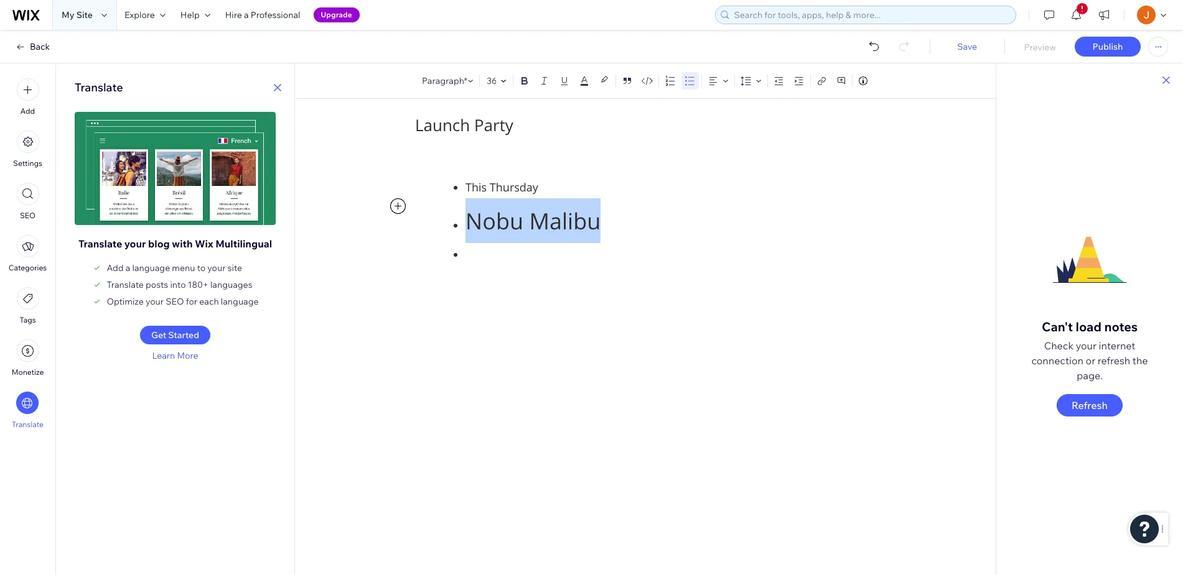 Task type: vqa. For each thing, say whether or not it's contained in the screenshot.
the rightmost language
yes



Task type: locate. For each thing, give the bounding box(es) containing it.
blog
[[148, 238, 170, 250]]

menu containing add
[[0, 71, 55, 437]]

add for add
[[20, 106, 35, 116]]

language down languages
[[221, 296, 259, 307]]

site
[[228, 263, 242, 274]]

with
[[172, 238, 193, 250]]

learn more button
[[152, 350, 198, 362]]

help button
[[173, 0, 218, 30]]

0 horizontal spatial language
[[132, 263, 170, 274]]

upgrade button
[[313, 7, 360, 22]]

a for professional
[[244, 9, 249, 21]]

0 vertical spatial add
[[20, 106, 35, 116]]

settings button
[[13, 131, 42, 168]]

1 horizontal spatial a
[[244, 9, 249, 21]]

add inside add a language menu to your site translate posts into 180+ languages optimize your seo for each language
[[107, 263, 124, 274]]

seo inside add a language menu to your site translate posts into 180+ languages optimize your seo for each language
[[166, 296, 184, 307]]

languages
[[210, 279, 252, 291]]

nobu
[[466, 206, 523, 236]]

seo up categories button
[[20, 211, 36, 220]]

Add a Catchy Title text field
[[415, 115, 867, 136]]

wix
[[195, 238, 213, 250]]

plugin toolbar image
[[390, 199, 406, 214]]

more
[[177, 350, 198, 362]]

a
[[244, 9, 249, 21], [126, 263, 130, 274]]

None field
[[485, 75, 497, 87]]

1 vertical spatial seo
[[166, 296, 184, 307]]

publish
[[1093, 41, 1123, 52]]

into
[[170, 279, 186, 291]]

menu
[[172, 263, 195, 274]]

get started
[[151, 330, 199, 341]]

publish button
[[1075, 37, 1141, 57]]

seo left for
[[166, 296, 184, 307]]

a right hire
[[244, 9, 249, 21]]

my
[[62, 9, 74, 21]]

connection
[[1032, 354, 1084, 367]]

for
[[186, 296, 197, 307]]

your
[[124, 238, 146, 250], [207, 263, 226, 274], [146, 296, 164, 307], [1076, 340, 1097, 352]]

1 vertical spatial add
[[107, 263, 124, 274]]

1 vertical spatial a
[[126, 263, 130, 274]]

this
[[466, 180, 487, 195]]

can't
[[1042, 319, 1073, 335]]

1 vertical spatial language
[[221, 296, 259, 307]]

0 horizontal spatial seo
[[20, 211, 36, 220]]

paragraph *
[[422, 75, 467, 86]]

your up or
[[1076, 340, 1097, 352]]

None text field
[[415, 150, 876, 445]]

can't load notes check your internet connection or refresh the page.
[[1032, 319, 1148, 382]]

add a language menu to your site translate posts into 180+ languages optimize your seo for each language
[[107, 263, 259, 307]]

0 horizontal spatial add
[[20, 106, 35, 116]]

paragraph
[[422, 75, 464, 86]]

0 vertical spatial language
[[132, 263, 170, 274]]

translate inside add a language menu to your site translate posts into 180+ languages optimize your seo for each language
[[107, 279, 144, 291]]

categories button
[[9, 235, 47, 273]]

add up settings button
[[20, 106, 35, 116]]

0 horizontal spatial a
[[126, 263, 130, 274]]

1 horizontal spatial seo
[[166, 296, 184, 307]]

language
[[132, 263, 170, 274], [221, 296, 259, 307]]

save button
[[942, 41, 992, 52]]

*
[[464, 75, 467, 86]]

1 horizontal spatial add
[[107, 263, 124, 274]]

internet
[[1099, 340, 1135, 352]]

language up the posts
[[132, 263, 170, 274]]

malibu
[[529, 206, 601, 236]]

seo
[[20, 211, 36, 220], [166, 296, 184, 307]]

translate your blog with wix multilingual
[[78, 238, 272, 250]]

0 vertical spatial a
[[244, 9, 249, 21]]

check
[[1044, 340, 1074, 352]]

add up optimize
[[107, 263, 124, 274]]

this thursday
[[466, 180, 541, 195]]

a for language
[[126, 263, 130, 274]]

translate button
[[12, 392, 44, 429]]

0 vertical spatial seo
[[20, 211, 36, 220]]

a inside add a language menu to your site translate posts into 180+ languages optimize your seo for each language
[[126, 263, 130, 274]]

translate
[[75, 80, 123, 95], [78, 238, 122, 250], [107, 279, 144, 291], [12, 420, 44, 429]]

help
[[180, 9, 200, 21]]

get started button
[[140, 326, 210, 345]]

a up optimize
[[126, 263, 130, 274]]

add
[[20, 106, 35, 116], [107, 263, 124, 274]]

menu
[[0, 71, 55, 437]]

your left 'blog'
[[124, 238, 146, 250]]

Search for tools, apps, help & more... field
[[730, 6, 1012, 24]]

180+
[[188, 279, 208, 291]]

load
[[1076, 319, 1102, 335]]

add inside button
[[20, 106, 35, 116]]



Task type: describe. For each thing, give the bounding box(es) containing it.
settings
[[13, 159, 42, 168]]

started
[[168, 330, 199, 341]]

posts
[[146, 279, 168, 291]]

your right to
[[207, 263, 226, 274]]

add button
[[16, 78, 39, 116]]

multilingual
[[215, 238, 272, 250]]

monetize
[[12, 368, 44, 377]]

back button
[[15, 41, 50, 52]]

seo button
[[16, 183, 39, 220]]

professional
[[251, 9, 300, 21]]

your down the posts
[[146, 296, 164, 307]]

explore
[[124, 9, 155, 21]]

none text field containing nobu malibu
[[415, 150, 876, 445]]

learn
[[152, 350, 175, 362]]

your inside can't load notes check your internet connection or refresh the page.
[[1076, 340, 1097, 352]]

add for add a language menu to your site translate posts into 180+ languages optimize your seo for each language
[[107, 263, 124, 274]]

hire a professional link
[[218, 0, 308, 30]]

hire
[[225, 9, 242, 21]]

refresh
[[1072, 399, 1108, 412]]

categories
[[9, 263, 47, 273]]

save
[[957, 41, 977, 52]]

tags button
[[16, 288, 39, 325]]

upgrade
[[321, 10, 352, 19]]

thursday
[[490, 180, 538, 195]]

tags
[[20, 316, 36, 325]]

or
[[1086, 354, 1096, 367]]

notes
[[1105, 319, 1138, 335]]

back
[[30, 41, 50, 52]]

my site
[[62, 9, 93, 21]]

learn more
[[152, 350, 198, 362]]

refresh
[[1098, 354, 1130, 367]]

each
[[199, 296, 219, 307]]

seo inside button
[[20, 211, 36, 220]]

nobu malibu
[[466, 206, 601, 236]]

1 horizontal spatial language
[[221, 296, 259, 307]]

page.
[[1077, 369, 1103, 382]]

site
[[76, 9, 93, 21]]

refresh button
[[1057, 394, 1123, 417]]

monetize button
[[12, 340, 44, 377]]

get
[[151, 330, 166, 341]]

to
[[197, 263, 205, 274]]

the
[[1133, 354, 1148, 367]]

optimize
[[107, 296, 144, 307]]

hire a professional
[[225, 9, 300, 21]]



